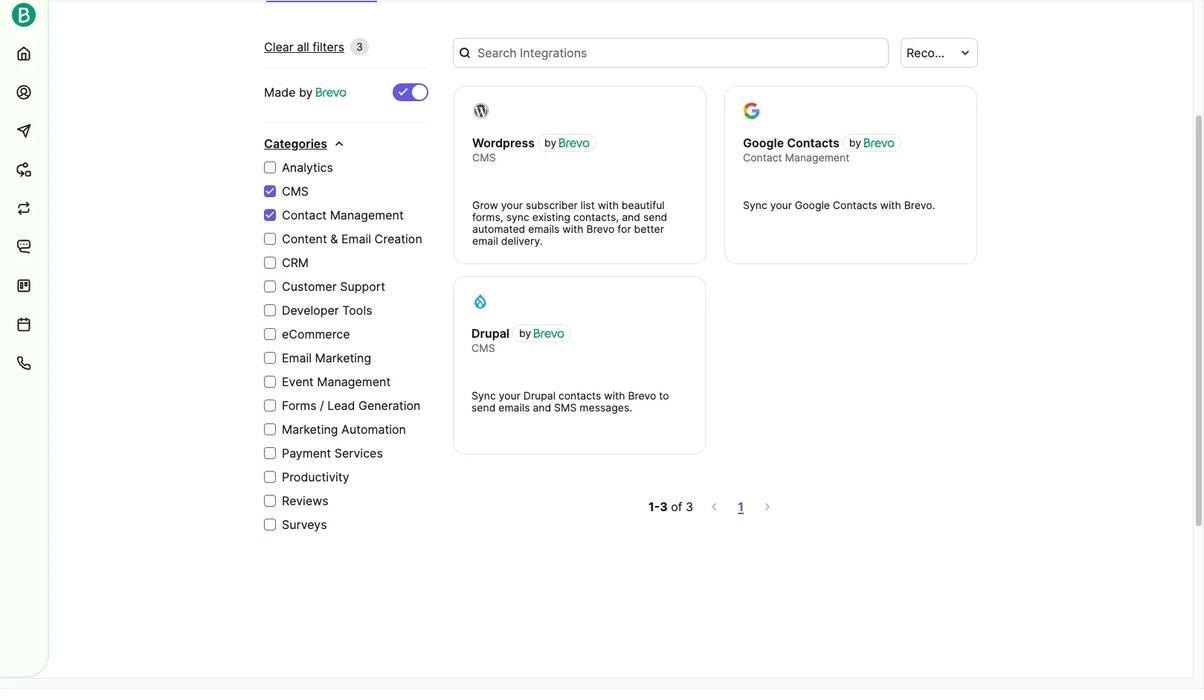 Task type: locate. For each thing, give the bounding box(es) containing it.
messages.
[[580, 401, 633, 414]]

1 vertical spatial google
[[795, 199, 831, 211]]

3
[[357, 40, 363, 53], [660, 499, 668, 514], [686, 499, 694, 514]]

3 right of
[[686, 499, 694, 514]]

by
[[299, 85, 313, 100], [545, 136, 557, 149], [850, 136, 862, 149], [520, 327, 532, 339]]

marketing up event management
[[315, 351, 372, 365]]

1 vertical spatial sync
[[472, 389, 496, 402]]

your
[[501, 199, 523, 211], [771, 199, 793, 211], [499, 389, 521, 402]]

0 vertical spatial contact management
[[744, 151, 850, 164]]

0 vertical spatial and
[[622, 211, 641, 223]]

wordpress
[[473, 135, 535, 150]]

beautiful
[[622, 199, 665, 211]]

1 horizontal spatial email
[[342, 231, 371, 246]]

google down google contacts
[[795, 199, 831, 211]]

0 horizontal spatial brevo
[[587, 223, 615, 235]]

analytics
[[282, 160, 333, 175]]

1 vertical spatial drupal
[[524, 389, 556, 402]]

0 vertical spatial email
[[342, 231, 371, 246]]

sync your google contacts with brevo.
[[744, 199, 936, 211]]

contact management
[[744, 151, 850, 164], [282, 208, 404, 223]]

1 horizontal spatial contact
[[744, 151, 783, 164]]

list
[[581, 199, 595, 211]]

1 horizontal spatial and
[[622, 211, 641, 223]]

to
[[660, 389, 670, 402]]

contacts up sync your google contacts with brevo.
[[788, 135, 840, 150]]

1 horizontal spatial contact management
[[744, 151, 850, 164]]

sms
[[555, 401, 577, 414]]

event
[[282, 374, 314, 389]]

emails
[[529, 223, 560, 235], [499, 401, 530, 414]]

0 vertical spatial drupal
[[472, 326, 510, 341]]

cms for wordpress
[[473, 151, 496, 164]]

contact up content
[[282, 208, 327, 223]]

sync
[[507, 211, 530, 223]]

0 vertical spatial google
[[744, 135, 785, 150]]

your for google contacts
[[771, 199, 793, 211]]

reviews
[[282, 493, 329, 508]]

1 horizontal spatial send
[[644, 211, 668, 223]]

cms down wordpress
[[473, 151, 496, 164]]

sync inside sync your drupal contacts with brevo to send emails and sms messages.
[[472, 389, 496, 402]]

tools
[[343, 303, 373, 318]]

sync for google contacts
[[744, 199, 768, 211]]

contact down google contacts
[[744, 151, 783, 164]]

1 vertical spatial brevo
[[628, 389, 657, 402]]

made by
[[264, 85, 316, 100]]

cms down drupal logo
[[472, 342, 495, 354]]

brevo left for
[[587, 223, 615, 235]]

1-
[[649, 499, 660, 514]]

clear
[[264, 39, 294, 54]]

0 vertical spatial brevo
[[587, 223, 615, 235]]

1 vertical spatial contact management
[[282, 208, 404, 223]]

with for google contacts
[[881, 199, 902, 211]]

categories
[[264, 136, 328, 151]]

google down "google contacts logo"
[[744, 135, 785, 150]]

contact
[[744, 151, 783, 164], [282, 208, 327, 223]]

marketing up 'payment'
[[282, 422, 338, 437]]

marketing automation
[[282, 422, 406, 437]]

cms
[[473, 151, 496, 164], [282, 184, 309, 199], [472, 342, 495, 354]]

1 vertical spatial management
[[330, 208, 404, 223]]

management down google contacts
[[786, 151, 850, 164]]

contacts left brevo.
[[833, 199, 878, 211]]

1 horizontal spatial sync
[[744, 199, 768, 211]]

1 vertical spatial and
[[533, 401, 552, 414]]

0 horizontal spatial and
[[533, 401, 552, 414]]

emails left sms
[[499, 401, 530, 414]]

0 vertical spatial sync
[[744, 199, 768, 211]]

1 vertical spatial send
[[472, 401, 496, 414]]

your right grow
[[501, 199, 523, 211]]

grow
[[473, 199, 499, 211]]

support
[[340, 279, 386, 294]]

and
[[622, 211, 641, 223], [533, 401, 552, 414]]

0 horizontal spatial google
[[744, 135, 785, 150]]

0 vertical spatial contact
[[744, 151, 783, 164]]

made
[[264, 85, 296, 100]]

recommended button
[[901, 38, 992, 68]]

cms down analytics
[[282, 184, 309, 199]]

0 vertical spatial cms
[[473, 151, 496, 164]]

with left brevo.
[[881, 199, 902, 211]]

cms for drupal
[[472, 342, 495, 354]]

event management
[[282, 374, 391, 389]]

0 horizontal spatial drupal
[[472, 326, 510, 341]]

brevo
[[587, 223, 615, 235], [628, 389, 657, 402]]

drupal down drupal logo
[[472, 326, 510, 341]]

3 right filters
[[357, 40, 363, 53]]

None checkbox
[[393, 83, 429, 101]]

ecommerce
[[282, 327, 350, 342]]

with for wordpress
[[598, 199, 619, 211]]

developer
[[282, 303, 339, 318]]

send inside the grow your subscriber list with beautiful forms, sync existing contacts, and send automated emails with brevo for better email delivery.
[[644, 211, 668, 223]]

0 horizontal spatial sync
[[472, 389, 496, 402]]

email up event
[[282, 351, 312, 365]]

3 left of
[[660, 499, 668, 514]]

your left sms
[[499, 389, 521, 402]]

your down google contacts
[[771, 199, 793, 211]]

sync
[[744, 199, 768, 211], [472, 389, 496, 402]]

tab list
[[266, 0, 492, 2]]

with right list
[[598, 199, 619, 211]]

drupal left contacts
[[524, 389, 556, 402]]

1
[[738, 499, 744, 514]]

email
[[342, 231, 371, 246], [282, 351, 312, 365]]

with right contacts
[[605, 389, 626, 402]]

and left sms
[[533, 401, 552, 414]]

0 vertical spatial send
[[644, 211, 668, 223]]

management up forms / lead generation
[[317, 374, 391, 389]]

management up content & email creation
[[330, 208, 404, 223]]

1 horizontal spatial brevo
[[628, 389, 657, 402]]

drupal
[[472, 326, 510, 341], [524, 389, 556, 402]]

grow your subscriber list with beautiful forms, sync existing contacts, and send automated emails with brevo for better email delivery.
[[473, 199, 668, 247]]

forms
[[282, 398, 317, 413]]

your inside the grow your subscriber list with beautiful forms, sync existing contacts, and send automated emails with brevo for better email delivery.
[[501, 199, 523, 211]]

email right &
[[342, 231, 371, 246]]

0 horizontal spatial contact
[[282, 208, 327, 223]]

your inside sync your drupal contacts with brevo to send emails and sms messages.
[[499, 389, 521, 402]]

wordpress logo image
[[473, 103, 490, 119]]

filters
[[313, 39, 345, 54]]

0 vertical spatial emails
[[529, 223, 560, 235]]

emails inside sync your drupal contacts with brevo to send emails and sms messages.
[[499, 401, 530, 414]]

payment
[[282, 446, 331, 461]]

with
[[598, 199, 619, 211], [881, 199, 902, 211], [563, 223, 584, 235], [605, 389, 626, 402]]

contacts
[[788, 135, 840, 150], [833, 199, 878, 211]]

with for drupal
[[605, 389, 626, 402]]

contact management down google contacts
[[744, 151, 850, 164]]

send inside sync your drupal contacts with brevo to send emails and sms messages.
[[472, 401, 496, 414]]

2 vertical spatial cms
[[472, 342, 495, 354]]

existing
[[533, 211, 571, 223]]

with down list
[[563, 223, 584, 235]]

email
[[473, 234, 499, 247]]

google
[[744, 135, 785, 150], [795, 199, 831, 211]]

sync for drupal
[[472, 389, 496, 402]]

automated
[[473, 223, 526, 235]]

send
[[644, 211, 668, 223], [472, 401, 496, 414]]

your for wordpress
[[501, 199, 523, 211]]

1 vertical spatial emails
[[499, 401, 530, 414]]

categories link
[[264, 135, 345, 153]]

emails down subscriber
[[529, 223, 560, 235]]

marketing
[[315, 351, 372, 365], [282, 422, 338, 437]]

management
[[786, 151, 850, 164], [330, 208, 404, 223], [317, 374, 391, 389]]

brevo left to
[[628, 389, 657, 402]]

0 horizontal spatial email
[[282, 351, 312, 365]]

1 vertical spatial marketing
[[282, 422, 338, 437]]

0 horizontal spatial send
[[472, 401, 496, 414]]

1 horizontal spatial 3
[[660, 499, 668, 514]]

1 vertical spatial contact
[[282, 208, 327, 223]]

contact management up &
[[282, 208, 404, 223]]

and right contacts,
[[622, 211, 641, 223]]

1 horizontal spatial drupal
[[524, 389, 556, 402]]

lead
[[328, 398, 355, 413]]

for
[[618, 223, 632, 235]]

with inside sync your drupal contacts with brevo to send emails and sms messages.
[[605, 389, 626, 402]]



Task type: describe. For each thing, give the bounding box(es) containing it.
clear all filters link
[[264, 38, 345, 56]]

drupal logo image
[[473, 293, 489, 310]]

&
[[331, 231, 338, 246]]

0 horizontal spatial 3
[[357, 40, 363, 53]]

1-3 of 3
[[649, 499, 694, 514]]

automation
[[342, 422, 406, 437]]

content
[[282, 231, 327, 246]]

developer tools
[[282, 303, 373, 318]]

1 vertical spatial contacts
[[833, 199, 878, 211]]

1 vertical spatial email
[[282, 351, 312, 365]]

google contacts logo image
[[744, 103, 761, 119]]

forms / lead generation
[[282, 398, 421, 413]]

customer support
[[282, 279, 386, 294]]

brevo inside sync your drupal contacts with brevo to send emails and sms messages.
[[628, 389, 657, 402]]

Search Integrations search field
[[453, 38, 889, 68]]

contacts
[[559, 389, 602, 402]]

and inside the grow your subscriber list with beautiful forms, sync existing contacts, and send automated emails with brevo for better email delivery.
[[622, 211, 641, 223]]

brevo.
[[905, 199, 936, 211]]

1 button
[[735, 496, 747, 517]]

by for wordpress
[[545, 136, 557, 149]]

2 vertical spatial management
[[317, 374, 391, 389]]

all
[[297, 39, 309, 54]]

by for google contacts
[[850, 136, 862, 149]]

by for drupal
[[520, 327, 532, 339]]

2 horizontal spatial 3
[[686, 499, 694, 514]]

and inside sync your drupal contacts with brevo to send emails and sms messages.
[[533, 401, 552, 414]]

surveys
[[282, 517, 327, 532]]

payment services
[[282, 446, 383, 461]]

1 horizontal spatial google
[[795, 199, 831, 211]]

crm
[[282, 255, 309, 270]]

creation
[[375, 231, 423, 246]]

/
[[320, 398, 324, 413]]

emails inside the grow your subscriber list with beautiful forms, sync existing contacts, and send automated emails with brevo for better email delivery.
[[529, 223, 560, 235]]

0 vertical spatial management
[[786, 151, 850, 164]]

subscriber
[[526, 199, 578, 211]]

contacts,
[[574, 211, 619, 223]]

of
[[671, 499, 683, 514]]

forms,
[[473, 211, 504, 223]]

customer
[[282, 279, 337, 294]]

recommended
[[907, 45, 992, 60]]

1 vertical spatial cms
[[282, 184, 309, 199]]

email marketing
[[282, 351, 372, 365]]

your for drupal
[[499, 389, 521, 402]]

brevo inside the grow your subscriber list with beautiful forms, sync existing contacts, and send automated emails with brevo for better email delivery.
[[587, 223, 615, 235]]

delivery.
[[501, 234, 543, 247]]

drupal inside sync your drupal contacts with brevo to send emails and sms messages.
[[524, 389, 556, 402]]

0 horizontal spatial contact management
[[282, 208, 404, 223]]

generation
[[359, 398, 421, 413]]

0 vertical spatial marketing
[[315, 351, 372, 365]]

0 vertical spatial contacts
[[788, 135, 840, 150]]

clear all filters
[[264, 39, 345, 54]]

sync your drupal contacts with brevo to send emails and sms messages.
[[472, 389, 670, 414]]

google contacts
[[744, 135, 840, 150]]

services
[[335, 446, 383, 461]]

better
[[635, 223, 665, 235]]

content & email creation
[[282, 231, 423, 246]]

productivity
[[282, 470, 349, 485]]



Task type: vqa. For each thing, say whether or not it's contained in the screenshot.
And
yes



